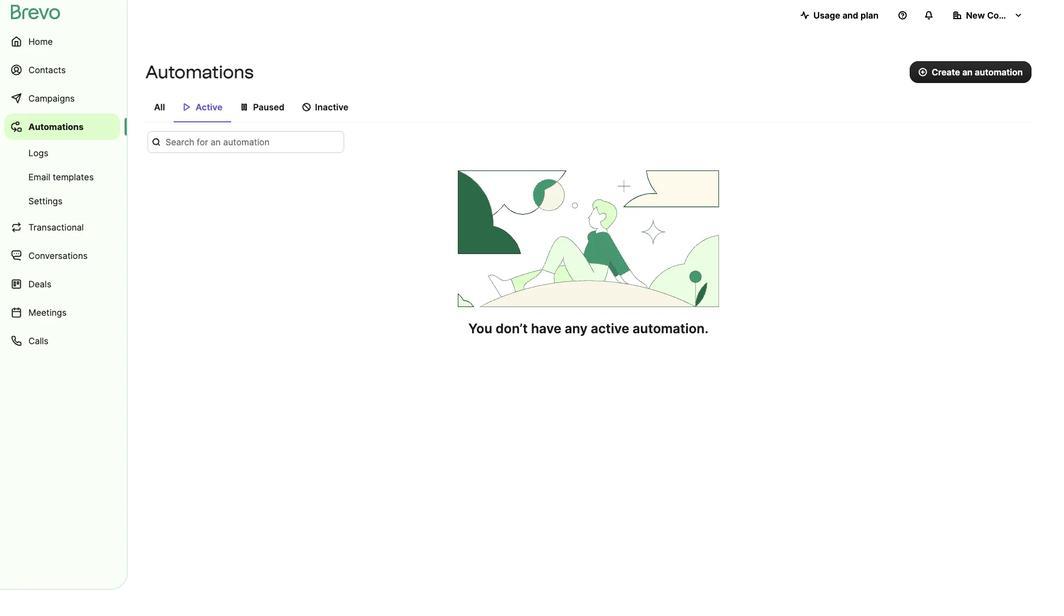 Task type: locate. For each thing, give the bounding box(es) containing it.
1 vertical spatial automations
[[28, 121, 84, 132]]

home
[[28, 36, 53, 47]]

1 horizontal spatial dxrbf image
[[240, 103, 249, 112]]

all link
[[145, 96, 174, 121]]

usage
[[814, 10, 841, 21]]

all
[[154, 102, 165, 113]]

contacts
[[28, 65, 66, 75]]

dxrbf image inside paused link
[[240, 103, 249, 112]]

2 dxrbf image from the left
[[240, 103, 249, 112]]

automations link
[[4, 114, 120, 140]]

dxrbf image for active
[[183, 103, 191, 112]]

automations up active
[[145, 62, 254, 83]]

1 dxrbf image from the left
[[183, 103, 191, 112]]

have
[[531, 321, 562, 337]]

dxrbf image
[[183, 103, 191, 112], [240, 103, 249, 112], [302, 103, 311, 112]]

create an automation button
[[910, 61, 1032, 83]]

dxrbf image inside active link
[[183, 103, 191, 112]]

2 horizontal spatial dxrbf image
[[302, 103, 311, 112]]

3 dxrbf image from the left
[[302, 103, 311, 112]]

active
[[196, 102, 223, 113]]

email templates link
[[4, 166, 120, 188]]

settings link
[[4, 190, 120, 212]]

and
[[843, 10, 859, 21]]

tab list
[[145, 96, 1032, 122]]

conversations
[[28, 250, 88, 261]]

logs link
[[4, 142, 120, 164]]

tab list containing all
[[145, 96, 1032, 122]]

dxrbf image left paused
[[240, 103, 249, 112]]

deals
[[28, 279, 51, 290]]

dxrbf image left active
[[183, 103, 191, 112]]

new
[[966, 10, 985, 21]]

automations up logs link
[[28, 121, 84, 132]]

campaigns link
[[4, 85, 120, 112]]

templates
[[53, 172, 94, 183]]

dxrbf image for inactive
[[302, 103, 311, 112]]

calls link
[[4, 328, 120, 354]]

dxrbf image left inactive
[[302, 103, 311, 112]]

paused link
[[231, 96, 293, 121]]

any
[[565, 321, 588, 337]]

email templates
[[28, 172, 94, 183]]

dxrbf image inside inactive link
[[302, 103, 311, 112]]

0 vertical spatial automations
[[145, 62, 254, 83]]

automations
[[145, 62, 254, 83], [28, 121, 84, 132]]

1 horizontal spatial automations
[[145, 62, 254, 83]]

0 horizontal spatial dxrbf image
[[183, 103, 191, 112]]

active
[[591, 321, 630, 337]]

meetings
[[28, 307, 67, 318]]



Task type: describe. For each thing, give the bounding box(es) containing it.
calls
[[28, 336, 48, 347]]

automation
[[975, 67, 1023, 78]]

0 horizontal spatial automations
[[28, 121, 84, 132]]

create
[[932, 67, 961, 78]]

active link
[[174, 96, 231, 122]]

transactional
[[28, 222, 84, 233]]

logs
[[28, 148, 48, 159]]

plan
[[861, 10, 879, 21]]

email
[[28, 172, 50, 183]]

meetings link
[[4, 300, 120, 326]]

dxrbf image for paused
[[240, 103, 249, 112]]

new company button
[[945, 4, 1032, 26]]

you don't have any active automation. tab panel
[[145, 131, 1032, 338]]

inactive
[[315, 102, 349, 113]]

paused
[[253, 102, 285, 113]]

inactive link
[[293, 96, 357, 121]]

an
[[963, 67, 973, 78]]

new company
[[966, 10, 1028, 21]]

don't
[[496, 321, 528, 337]]

conversations link
[[4, 243, 120, 269]]

automation.
[[633, 321, 709, 337]]

create an automation
[[932, 67, 1023, 78]]

deals link
[[4, 271, 120, 297]]

workflow-list-search-input search field
[[148, 131, 344, 153]]

you don't have any active automation.
[[469, 321, 709, 337]]

company
[[988, 10, 1028, 21]]

campaigns
[[28, 93, 75, 104]]

usage and plan
[[814, 10, 879, 21]]

home link
[[4, 28, 120, 55]]

settings
[[28, 196, 63, 207]]

transactional link
[[4, 214, 120, 241]]

usage and plan button
[[792, 4, 888, 26]]

you
[[469, 321, 493, 337]]

contacts link
[[4, 57, 120, 83]]



Task type: vqa. For each thing, say whether or not it's contained in the screenshot.
and
yes



